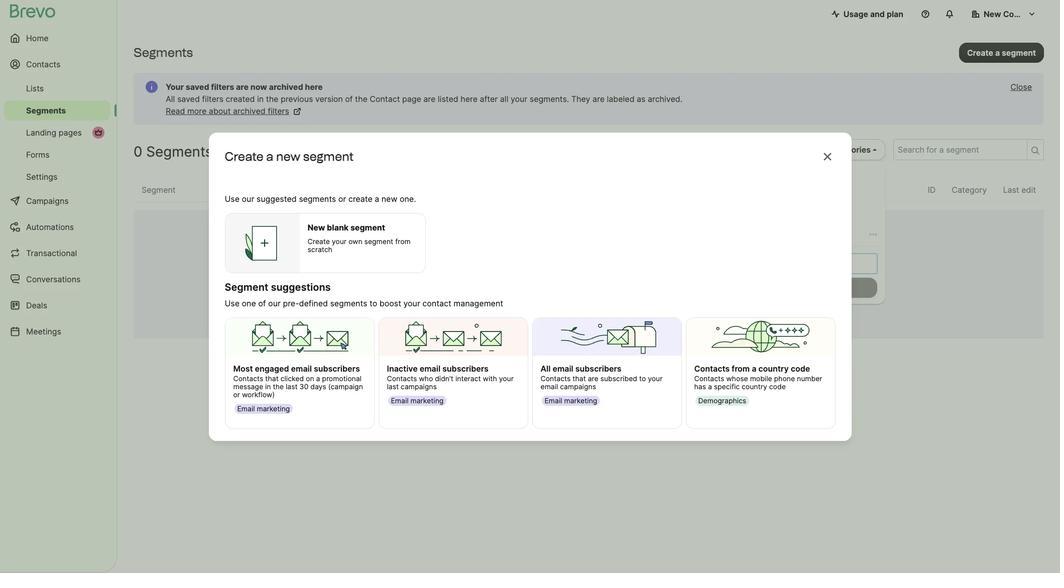 Task type: locate. For each thing, give the bounding box(es) containing it.
clicked
[[281, 374, 304, 383]]

0 horizontal spatial here
[[305, 82, 323, 92]]

that down engaged
[[265, 374, 279, 383]]

create inside button
[[968, 47, 994, 58]]

2 horizontal spatial email
[[545, 396, 562, 405]]

country
[[759, 364, 789, 374], [742, 382, 768, 391]]

1 horizontal spatial in
[[265, 382, 271, 391]]

campaigns for inactive
[[401, 382, 437, 391]]

your down blank
[[332, 237, 347, 245]]

subscribers up 'subscribed'
[[576, 364, 622, 374]]

your right with
[[499, 374, 514, 383]]

your inside segment suggestions use one of our pre-defined segments to boost your contact management
[[404, 298, 420, 308]]

to inside all email subscribers contacts that are subscribed to your email campaigns
[[639, 374, 646, 383]]

0 vertical spatial of
[[345, 94, 353, 104]]

contacts inside most engaged email subscribers contacts that clicked on a promotional message in the last 30 days (campaign or workflow)
[[233, 374, 263, 383]]

1 horizontal spatial code
[[791, 364, 810, 374]]

1 horizontal spatial or
[[338, 194, 346, 204]]

segments right the defined
[[330, 298, 367, 308]]

code left 'number'
[[770, 382, 786, 391]]

0 horizontal spatial email marketing
[[237, 404, 290, 413]]

1 horizontal spatial email marketing
[[391, 396, 444, 405]]

create inside new blank segment create your own segment from scratch
[[308, 237, 330, 245]]

2 campaigns from the left
[[560, 382, 596, 391]]

0 horizontal spatial in
[[257, 94, 264, 104]]

1 vertical spatial new
[[308, 222, 325, 232]]

contact
[[423, 298, 452, 308]]

0 horizontal spatial new
[[308, 222, 325, 232]]

1 horizontal spatial to
[[639, 374, 646, 383]]

contacts from a country code contacts whose mobile phone number has a specific country code
[[695, 364, 823, 391]]

2 horizontal spatial create
[[968, 47, 994, 58]]

one.
[[400, 194, 416, 204]]

marketing down all email subscribers contacts that are subscribed to your email campaigns
[[564, 396, 598, 405]]

segment for segment
[[142, 185, 176, 195]]

1 vertical spatial in
[[265, 382, 271, 391]]

0 horizontal spatial our
[[242, 194, 254, 204]]

all inside button
[[818, 145, 828, 155]]

2 horizontal spatial subscribers
[[576, 364, 622, 374]]

1 use from the top
[[225, 194, 240, 204]]

use our suggested segments or create a new one.
[[225, 194, 416, 204]]

or left workflow) on the bottom
[[233, 390, 240, 399]]

0 horizontal spatial new
[[276, 149, 301, 164]]

blank
[[327, 222, 349, 232]]

in inside most engaged email subscribers contacts that clicked on a promotional message in the last 30 days (campaign or workflow)
[[265, 382, 271, 391]]

1 vertical spatial here
[[461, 94, 478, 104]]

the down 'now'
[[266, 94, 279, 104]]

0 horizontal spatial or
[[233, 390, 240, 399]]

0 horizontal spatial campaigns
[[401, 382, 437, 391]]

a up suggested
[[266, 149, 274, 164]]

here left after on the left of page
[[461, 94, 478, 104]]

about
[[209, 106, 231, 116]]

campaigns down inactive
[[401, 382, 437, 391]]

are left 'subscribed'
[[588, 374, 599, 383]]

your
[[511, 94, 528, 104], [332, 237, 347, 245], [404, 298, 420, 308], [499, 374, 514, 383], [648, 374, 663, 383]]

forms link
[[4, 145, 111, 165]]

new inside new company button
[[984, 9, 1002, 19]]

(campaign
[[328, 382, 363, 391]]

archived
[[269, 82, 303, 92], [233, 106, 266, 116]]

plan
[[887, 9, 904, 19]]

1 horizontal spatial email
[[391, 396, 409, 405]]

now
[[251, 82, 267, 92]]

a right on
[[316, 374, 320, 383]]

0 horizontal spatial last
[[286, 382, 298, 391]]

0 vertical spatial from
[[395, 237, 411, 245]]

subscribers up 'interact'
[[443, 364, 489, 374]]

1 campaigns from the left
[[401, 382, 437, 391]]

of right version
[[345, 94, 353, 104]]

2 horizontal spatial all
[[818, 145, 828, 155]]

that
[[265, 374, 279, 383], [573, 374, 586, 383]]

marketing down workflow) on the bottom
[[257, 404, 290, 413]]

in down engaged
[[265, 382, 271, 391]]

1 horizontal spatial all
[[541, 364, 551, 374]]

use inside segment suggestions use one of our pre-defined segments to boost your contact management
[[225, 298, 240, 308]]

email marketing down all email subscribers contacts that are subscribed to your email campaigns
[[545, 396, 598, 405]]

1 horizontal spatial segment
[[225, 281, 269, 293]]

last edit
[[1003, 185, 1036, 195]]

campaigns left 'subscribed'
[[560, 382, 596, 391]]

1 vertical spatial segments
[[330, 298, 367, 308]]

to left the 'boost'
[[370, 298, 377, 308]]

0 horizontal spatial email
[[237, 404, 255, 413]]

deals
[[26, 300, 47, 310]]

create
[[968, 47, 994, 58], [225, 149, 264, 164], [308, 237, 330, 245]]

1 vertical spatial to
[[639, 374, 646, 383]]

a inside button
[[996, 47, 1000, 58]]

filters up created
[[211, 82, 234, 92]]

create down new company button
[[968, 47, 994, 58]]

segments down read
[[146, 143, 213, 160]]

all categories
[[818, 145, 871, 155]]

from down one.
[[395, 237, 411, 245]]

last down inactive
[[387, 382, 399, 391]]

1 horizontal spatial marketing
[[411, 396, 444, 405]]

all inside all email subscribers contacts that are subscribed to your email campaigns
[[541, 364, 551, 374]]

segments
[[299, 194, 336, 204], [330, 298, 367, 308]]

phone
[[774, 374, 795, 383]]

filters down previous
[[268, 106, 289, 116]]

email inside inactive email subscribers contacts who didn't interact with your last campaigns
[[420, 364, 441, 374]]

scratch
[[308, 245, 333, 253]]

new blank segment create your own segment from scratch
[[308, 222, 411, 253]]

0 vertical spatial archived
[[269, 82, 303, 92]]

settings link
[[4, 167, 111, 187]]

conversations
[[26, 274, 81, 284]]

last left the 30
[[286, 382, 298, 391]]

2 use from the top
[[225, 298, 240, 308]]

all email subscribers contacts that are subscribed to your email campaigns
[[541, 364, 663, 391]]

settings
[[26, 172, 57, 182]]

0 vertical spatial new
[[984, 9, 1002, 19]]

your right all
[[511, 94, 528, 104]]

usage and plan button
[[824, 4, 912, 24]]

as
[[637, 94, 646, 104]]

0 vertical spatial all
[[166, 94, 175, 104]]

segments up your
[[134, 45, 193, 60]]

1 horizontal spatial create
[[308, 237, 330, 245]]

your saved filters are now archived here all saved filters created in the previous version of the contact page are listed here after all your segments. they are labeled as archived.
[[166, 82, 683, 104]]

marketing
[[411, 396, 444, 405], [564, 396, 598, 405], [257, 404, 290, 413]]

campaigns inside inactive email subscribers contacts who didn't interact with your last campaigns
[[401, 382, 437, 391]]

segments inside segment suggestions use one of our pre-defined segments to boost your contact management
[[330, 298, 367, 308]]

marketing for all
[[564, 396, 598, 405]]

1 horizontal spatial our
[[268, 298, 281, 308]]

create down read more about archived filters link
[[225, 149, 264, 164]]

email marketing down 'who'
[[391, 396, 444, 405]]

of right one
[[258, 298, 266, 308]]

1 vertical spatial segments
[[26, 106, 66, 116]]

1 vertical spatial code
[[770, 382, 786, 391]]

email inside most engaged email subscribers contacts that clicked on a promotional message in the last 30 days (campaign or workflow)
[[291, 364, 312, 374]]

1 vertical spatial or
[[233, 390, 240, 399]]

3 subscribers from the left
[[576, 364, 622, 374]]

segments up blank
[[299, 194, 336, 204]]

country up phone
[[759, 364, 789, 374]]

1 vertical spatial from
[[732, 364, 750, 374]]

automations
[[26, 222, 74, 232]]

0 vertical spatial create
[[968, 47, 994, 58]]

1 vertical spatial of
[[258, 298, 266, 308]]

archived up previous
[[269, 82, 303, 92]]

previous
[[281, 94, 313, 104]]

segment down 0 segments
[[142, 185, 176, 195]]

from up whose
[[732, 364, 750, 374]]

a
[[996, 47, 1000, 58], [266, 149, 274, 164], [375, 194, 379, 204], [752, 364, 757, 374], [316, 374, 320, 383], [708, 382, 712, 391]]

1 horizontal spatial campaigns
[[560, 382, 596, 391]]

your right the 'boost'
[[404, 298, 420, 308]]

create a segment button
[[959, 42, 1044, 63]]

segment for segment suggestions use one of our pre-defined segments to boost your contact management
[[225, 281, 269, 293]]

0 vertical spatial to
[[370, 298, 377, 308]]

segment up one
[[225, 281, 269, 293]]

0 vertical spatial use
[[225, 194, 240, 204]]

0 vertical spatial our
[[242, 194, 254, 204]]

in inside your saved filters are now archived here all saved filters created in the previous version of the contact page are listed here after all your segments. they are labeled as archived.
[[257, 94, 264, 104]]

new left blank
[[308, 222, 325, 232]]

1 horizontal spatial here
[[461, 94, 478, 104]]

after
[[480, 94, 498, 104]]

0
[[134, 143, 142, 160]]

1 vertical spatial our
[[268, 298, 281, 308]]

email
[[391, 396, 409, 405], [545, 396, 562, 405], [237, 404, 255, 413]]

new for new blank segment create your own segment from scratch
[[308, 222, 325, 232]]

a right has
[[708, 382, 712, 391]]

email marketing for inactive
[[391, 396, 444, 405]]

2 vertical spatial all
[[541, 364, 551, 374]]

version
[[315, 94, 343, 104]]

1 horizontal spatial new
[[984, 9, 1002, 19]]

2 vertical spatial create
[[308, 237, 330, 245]]

use left one
[[225, 298, 240, 308]]

to right 'subscribed'
[[639, 374, 646, 383]]

code up 'number'
[[791, 364, 810, 374]]

a down new company button
[[996, 47, 1000, 58]]

contacts inside contacts link
[[26, 59, 60, 69]]

saved
[[186, 82, 209, 92], [177, 94, 200, 104]]

1 vertical spatial create
[[225, 149, 264, 164]]

saved right your
[[186, 82, 209, 92]]

2 horizontal spatial email marketing
[[545, 396, 598, 405]]

and
[[871, 9, 885, 19]]

subscribers inside all email subscribers contacts that are subscribed to your email campaigns
[[576, 364, 622, 374]]

0 horizontal spatial from
[[395, 237, 411, 245]]

0 vertical spatial saved
[[186, 82, 209, 92]]

email marketing down workflow) on the bottom
[[237, 404, 290, 413]]

last inside inactive email subscribers contacts who didn't interact with your last campaigns
[[387, 382, 399, 391]]

use left suggested
[[225, 194, 240, 204]]

1 horizontal spatial from
[[732, 364, 750, 374]]

0 horizontal spatial that
[[265, 374, 279, 383]]

2 vertical spatial segments
[[146, 143, 213, 160]]

0 vertical spatial or
[[338, 194, 346, 204]]

here up version
[[305, 82, 323, 92]]

new up suggested
[[276, 149, 301, 164]]

0 vertical spatial segment
[[142, 185, 176, 195]]

segment up close on the right of page
[[1002, 47, 1036, 58]]

promotional
[[322, 374, 362, 383]]

0 horizontal spatial to
[[370, 298, 377, 308]]

the inside most engaged email subscribers contacts that clicked on a promotional message in the last 30 days (campaign or workflow)
[[273, 382, 284, 391]]

archived inside your saved filters are now archived here all saved filters created in the previous version of the contact page are listed here after all your segments. they are labeled as archived.
[[269, 82, 303, 92]]

2 subscribers from the left
[[443, 364, 489, 374]]

0 horizontal spatial all
[[166, 94, 175, 104]]

or
[[338, 194, 346, 204], [233, 390, 240, 399]]

the down engaged
[[273, 382, 284, 391]]

number
[[797, 374, 823, 383]]

categories
[[830, 145, 871, 155]]

your inside inactive email subscribers contacts who didn't interact with your last campaigns
[[499, 374, 514, 383]]

our
[[242, 194, 254, 204], [268, 298, 281, 308]]

to
[[370, 298, 377, 308], [639, 374, 646, 383]]

segments up landing at left
[[26, 106, 66, 116]]

1 last from the left
[[286, 382, 298, 391]]

saved up more
[[177, 94, 200, 104]]

archived down created
[[233, 106, 266, 116]]

email marketing for most
[[237, 404, 290, 413]]

0 horizontal spatial segment
[[142, 185, 176, 195]]

all
[[500, 94, 509, 104]]

1 horizontal spatial last
[[387, 382, 399, 391]]

1 horizontal spatial new
[[382, 194, 398, 204]]

segment suggestions use one of our pre-defined segments to boost your contact management
[[225, 281, 503, 308]]

1 that from the left
[[265, 374, 279, 383]]

segment up own
[[351, 222, 385, 232]]

subscribers inside inactive email subscribers contacts who didn't interact with your last campaigns
[[443, 364, 489, 374]]

0 vertical spatial in
[[257, 94, 264, 104]]

2 last from the left
[[387, 382, 399, 391]]

all
[[166, 94, 175, 104], [818, 145, 828, 155], [541, 364, 551, 374]]

contacts
[[26, 59, 60, 69], [695, 364, 730, 374], [233, 374, 263, 383], [387, 374, 417, 383], [541, 374, 571, 383], [695, 374, 725, 383]]

1 horizontal spatial archived
[[269, 82, 303, 92]]

0 horizontal spatial marketing
[[257, 404, 290, 413]]

here
[[305, 82, 323, 92], [461, 94, 478, 104]]

alert
[[134, 73, 1044, 125]]

in down 'now'
[[257, 94, 264, 104]]

0 horizontal spatial archived
[[233, 106, 266, 116]]

our left pre-
[[268, 298, 281, 308]]

0 horizontal spatial subscribers
[[314, 364, 360, 374]]

new inside new blank segment create your own segment from scratch
[[308, 222, 325, 232]]

campaigns inside all email subscribers contacts that are subscribed to your email campaigns
[[560, 382, 596, 391]]

segment inside segment suggestions use one of our pre-defined segments to boost your contact management
[[225, 281, 269, 293]]

2 that from the left
[[573, 374, 586, 383]]

segment
[[142, 185, 176, 195], [225, 281, 269, 293]]

1 vertical spatial all
[[818, 145, 828, 155]]

marketing for inactive
[[411, 396, 444, 405]]

email for most
[[237, 404, 255, 413]]

home link
[[4, 26, 111, 50]]

from
[[395, 237, 411, 245], [732, 364, 750, 374]]

engaged
[[255, 364, 289, 374]]

filters up about
[[202, 94, 224, 104]]

new
[[276, 149, 301, 164], [382, 194, 398, 204]]

create for create a segment
[[968, 47, 994, 58]]

our left suggested
[[242, 194, 254, 204]]

landing pages link
[[4, 123, 111, 143]]

your
[[166, 82, 184, 92]]

create down blank
[[308, 237, 330, 245]]

that left 'subscribed'
[[573, 374, 586, 383]]

segments inside "link"
[[26, 106, 66, 116]]

1 subscribers from the left
[[314, 364, 360, 374]]

new left the company
[[984, 9, 1002, 19]]

country right the specific
[[742, 382, 768, 391]]

1 vertical spatial segment
[[225, 281, 269, 293]]

subscribers up promotional
[[314, 364, 360, 374]]

or left 'create'
[[338, 194, 346, 204]]

Search for a segment search field
[[894, 140, 1023, 160]]

lists
[[26, 83, 44, 93]]

last
[[286, 382, 298, 391], [387, 382, 399, 391]]

1 horizontal spatial subscribers
[[443, 364, 489, 374]]

1 horizontal spatial of
[[345, 94, 353, 104]]

left___rvooi image
[[94, 129, 102, 137]]

new left one.
[[382, 194, 398, 204]]

of inside segment suggestions use one of our pre-defined segments to boost your contact management
[[258, 298, 266, 308]]

1 vertical spatial use
[[225, 298, 240, 308]]

filters
[[211, 82, 234, 92], [202, 94, 224, 104], [268, 106, 289, 116]]

1 horizontal spatial that
[[573, 374, 586, 383]]

campaigns link
[[4, 189, 111, 213]]

0 horizontal spatial create
[[225, 149, 264, 164]]

meetings link
[[4, 320, 111, 344]]

2 horizontal spatial marketing
[[564, 396, 598, 405]]

your right 'subscribed'
[[648, 374, 663, 383]]

email marketing for all
[[545, 396, 598, 405]]

marketing down 'who'
[[411, 396, 444, 405]]

are inside all email subscribers contacts that are subscribed to your email campaigns
[[588, 374, 599, 383]]

automations link
[[4, 215, 111, 239]]

email marketing
[[391, 396, 444, 405], [545, 396, 598, 405], [237, 404, 290, 413]]

0 horizontal spatial of
[[258, 298, 266, 308]]



Task type: describe. For each thing, give the bounding box(es) containing it.
who
[[419, 374, 433, 383]]

our inside segment suggestions use one of our pre-defined segments to boost your contact management
[[268, 298, 281, 308]]

30
[[300, 382, 309, 391]]

1 vertical spatial saved
[[177, 94, 200, 104]]

they
[[572, 94, 591, 104]]

are right page
[[424, 94, 436, 104]]

mobile
[[750, 374, 772, 383]]

all for all categories
[[818, 145, 828, 155]]

pre-
[[283, 298, 299, 308]]

whose
[[727, 374, 748, 383]]

read
[[166, 106, 185, 116]]

to inside segment suggestions use one of our pre-defined segments to boost your contact management
[[370, 298, 377, 308]]

from inside new blank segment create your own segment from scratch
[[395, 237, 411, 245]]

deals link
[[4, 293, 111, 318]]

suggestions
[[271, 281, 331, 293]]

of inside your saved filters are now archived here all saved filters created in the previous version of the contact page are listed here after all your segments. they are labeled as archived.
[[345, 94, 353, 104]]

alert containing your saved filters are now archived here
[[134, 73, 1044, 125]]

create a segment
[[968, 47, 1036, 58]]

page
[[402, 94, 421, 104]]

0 vertical spatial here
[[305, 82, 323, 92]]

management
[[454, 298, 503, 308]]

own
[[349, 237, 363, 245]]

read more about archived filters
[[166, 106, 289, 116]]

a inside most engaged email subscribers contacts that clicked on a promotional message in the last 30 days (campaign or workflow)
[[316, 374, 320, 383]]

new company button
[[964, 4, 1044, 24]]

has
[[695, 382, 706, 391]]

0 vertical spatial code
[[791, 364, 810, 374]]

0 vertical spatial filters
[[211, 82, 234, 92]]

create a new segment
[[225, 149, 354, 164]]

most
[[233, 364, 253, 374]]

segment inside button
[[1002, 47, 1036, 58]]

subscribers for inactive
[[443, 364, 489, 374]]

all for all email subscribers contacts that are subscribed to your email campaigns
[[541, 364, 551, 374]]

in for created
[[257, 94, 264, 104]]

suggested
[[257, 194, 297, 204]]

message
[[233, 382, 263, 391]]

all inside your saved filters are now archived here all saved filters created in the previous version of the contact page are listed here after all your segments. they are labeled as archived.
[[166, 94, 175, 104]]

1 vertical spatial new
[[382, 194, 398, 204]]

your inside new blank segment create your own segment from scratch
[[332, 237, 347, 245]]

transactional
[[26, 248, 77, 258]]

subscribers inside most engaged email subscribers contacts that clicked on a promotional message in the last 30 days (campaign or workflow)
[[314, 364, 360, 374]]

labeled
[[607, 94, 635, 104]]

segments link
[[4, 100, 111, 121]]

transactional link
[[4, 241, 111, 265]]

days
[[311, 382, 326, 391]]

created
[[226, 94, 255, 104]]

contacts link
[[4, 52, 111, 76]]

boost
[[380, 298, 401, 308]]

0 vertical spatial new
[[276, 149, 301, 164]]

email for all
[[545, 396, 562, 405]]

segment up use our suggested segments or create a new one.
[[303, 149, 354, 164]]

the for subscribers
[[273, 382, 284, 391]]

subscribed
[[601, 374, 638, 383]]

listed
[[438, 94, 459, 104]]

new for new company
[[984, 9, 1002, 19]]

are right the they
[[593, 94, 605, 104]]

edit
[[1022, 185, 1036, 195]]

in for message
[[265, 382, 271, 391]]

interact
[[456, 374, 481, 383]]

0 segments
[[134, 143, 213, 160]]

meetings
[[26, 327, 61, 337]]

create
[[349, 194, 373, 204]]

landing
[[26, 128, 56, 138]]

more
[[187, 106, 207, 116]]

0 vertical spatial segments
[[134, 45, 193, 60]]

0 vertical spatial country
[[759, 364, 789, 374]]

a right 'create'
[[375, 194, 379, 204]]

all categories button
[[809, 139, 886, 160]]

0 horizontal spatial code
[[770, 382, 786, 391]]

the for are
[[266, 94, 279, 104]]

are up created
[[236, 82, 249, 92]]

marketing for most
[[257, 404, 290, 413]]

most engaged email subscribers contacts that clicked on a promotional message in the last 30 days (campaign or workflow)
[[233, 364, 363, 399]]

on
[[306, 374, 314, 383]]

demographics
[[699, 396, 747, 405]]

1 vertical spatial archived
[[233, 106, 266, 116]]

campaigns
[[26, 196, 69, 206]]

1 vertical spatial country
[[742, 382, 768, 391]]

the left contact
[[355, 94, 368, 104]]

search button
[[1027, 140, 1044, 159]]

2 vertical spatial filters
[[268, 106, 289, 116]]

with
[[483, 374, 497, 383]]

workflow)
[[242, 390, 275, 399]]

your inside all email subscribers contacts that are subscribed to your email campaigns
[[648, 374, 663, 383]]

a up "mobile"
[[752, 364, 757, 374]]

last
[[1003, 185, 1020, 195]]

one
[[242, 298, 256, 308]]

inactive email subscribers contacts who didn't interact with your last campaigns
[[387, 364, 514, 391]]

email for inactive
[[391, 396, 409, 405]]

1 vertical spatial filters
[[202, 94, 224, 104]]

0 vertical spatial segments
[[299, 194, 336, 204]]

new company
[[984, 9, 1041, 19]]

usage and plan
[[844, 9, 904, 19]]

landing pages
[[26, 128, 82, 138]]

read more about archived filters link
[[166, 105, 301, 117]]

close
[[1011, 82, 1032, 92]]

company
[[1004, 9, 1041, 19]]

forms
[[26, 150, 50, 160]]

specific
[[714, 382, 740, 391]]

archived.
[[648, 94, 683, 104]]

create for create a new segment
[[225, 149, 264, 164]]

your inside your saved filters are now archived here all saved filters created in the previous version of the contact page are listed here after all your segments. they are labeled as archived.
[[511, 94, 528, 104]]

that inside all email subscribers contacts that are subscribed to your email campaigns
[[573, 374, 586, 383]]

id
[[928, 185, 936, 195]]

close link
[[1011, 81, 1032, 93]]

or inside most engaged email subscribers contacts that clicked on a promotional message in the last 30 days (campaign or workflow)
[[233, 390, 240, 399]]

defined
[[299, 298, 328, 308]]

search image
[[1032, 147, 1040, 155]]

contacts inside inactive email subscribers contacts who didn't interact with your last campaigns
[[387, 374, 417, 383]]

home
[[26, 33, 49, 43]]

from inside contacts from a country code contacts whose mobile phone number has a specific country code
[[732, 364, 750, 374]]

last inside most engaged email subscribers contacts that clicked on a promotional message in the last 30 days (campaign or workflow)
[[286, 382, 298, 391]]

didn't
[[435, 374, 454, 383]]

subscribers for all
[[576, 364, 622, 374]]

that inside most engaged email subscribers contacts that clicked on a promotional message in the last 30 days (campaign or workflow)
[[265, 374, 279, 383]]

contacts inside all email subscribers contacts that are subscribed to your email campaigns
[[541, 374, 571, 383]]

campaigns for all
[[560, 382, 596, 391]]

segment right own
[[365, 237, 393, 245]]

category
[[952, 185, 987, 195]]

conversations link
[[4, 267, 111, 291]]

inactive
[[387, 364, 418, 374]]

contact
[[370, 94, 400, 104]]



Task type: vqa. For each thing, say whether or not it's contained in the screenshot.
Templates link
no



